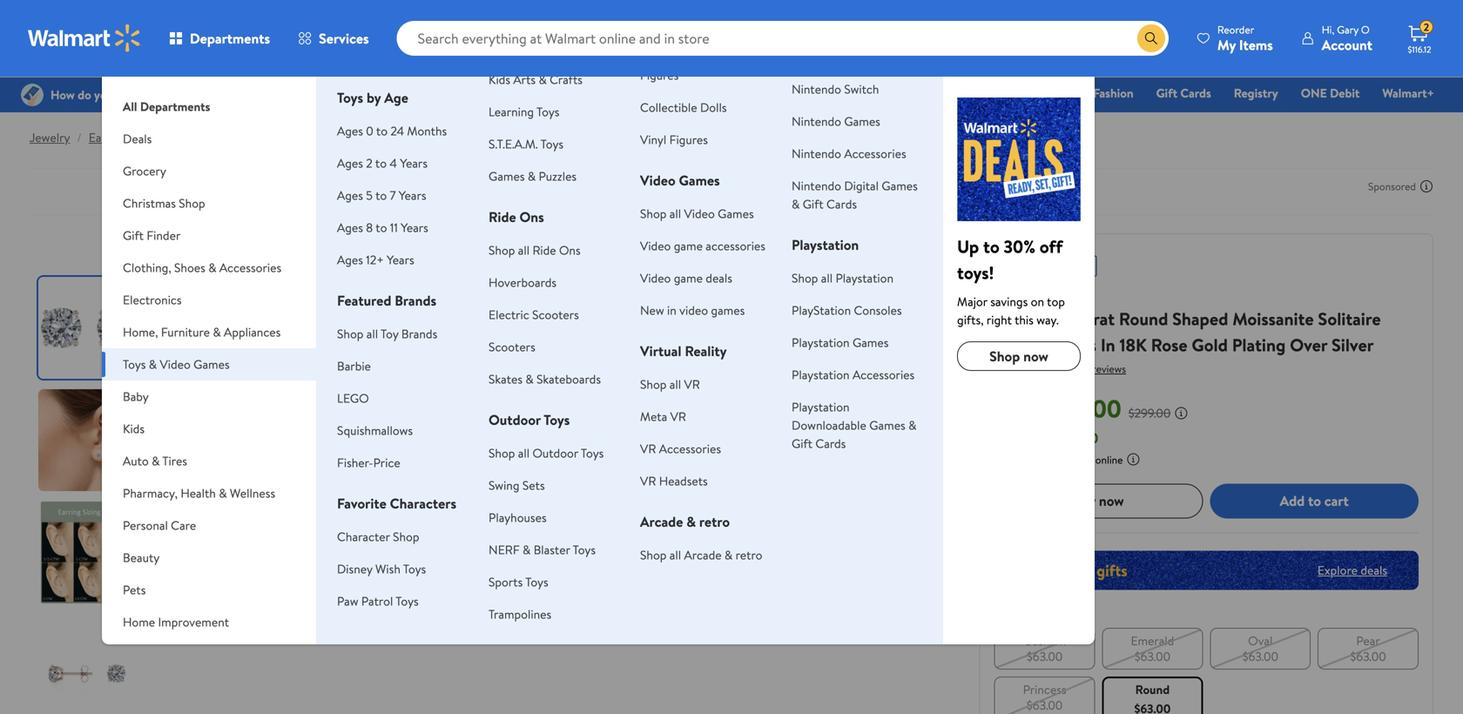 Task type: describe. For each thing, give the bounding box(es) containing it.
now for shop now
[[1024, 347, 1049, 366]]

gift for gift finder link
[[699, 84, 721, 101]]

playstation up consoles
[[836, 270, 894, 287]]

action
[[700, 48, 735, 65]]

o
[[1361, 22, 1370, 37]]

personal care button
[[102, 510, 316, 542]]

learning
[[489, 103, 534, 120]]

cart
[[1325, 491, 1349, 510]]

& right skates
[[526, 371, 534, 388]]

& inside dropdown button
[[213, 324, 221, 341]]

solitaire
[[1318, 307, 1381, 331]]

vr down virtual reality
[[684, 376, 700, 393]]

1 vertical spatial outdoor
[[533, 445, 578, 462]]

24
[[391, 122, 404, 139]]

princess
[[1023, 681, 1067, 698]]

all for virtual reality
[[670, 376, 681, 393]]

& inside playstation downloadable games & gift cards
[[909, 417, 917, 434]]

items
[[1239, 35, 1273, 54]]

nintendo for nintendo digital games & gift cards
[[792, 177, 841, 194]]

games & puzzles link
[[489, 168, 577, 185]]

games inside playstation downloadable games & gift cards
[[870, 417, 906, 434]]

ages 2 to 4 years link
[[337, 155, 428, 172]]

home improvement button
[[102, 606, 316, 638]]

nintendo switch
[[792, 81, 879, 98]]

video for video games
[[640, 171, 676, 190]]

buy now
[[1073, 491, 1124, 510]]

vinyl figures link
[[640, 131, 708, 148]]

nerf
[[489, 541, 520, 558]]

favorite characters
[[337, 494, 457, 513]]

virtual reality
[[640, 341, 727, 361]]

reviews
[[1092, 361, 1126, 376]]

departments inside popup button
[[190, 29, 270, 48]]

kids arts & crafts link
[[489, 71, 583, 88]]

right
[[987, 311, 1012, 328]]

shop all arcade & retro
[[640, 547, 763, 564]]

$63.00 for now $63.00
[[1049, 392, 1122, 426]]

collectible dolls link
[[640, 99, 727, 116]]

game for deals
[[674, 270, 703, 287]]

hoverboards link
[[489, 274, 557, 291]]

4 inside jeenmata 4 prong 2 carat round shaped moissanite solitaire stud earrings in 18k rose gold plating over silver
[[994, 307, 1005, 331]]

ages for ages 12+ years
[[337, 251, 363, 268]]

nintendo digital games & gift cards link
[[792, 177, 918, 213]]

0 vertical spatial 2
[[1424, 20, 1430, 35]]

auto & tires
[[123, 453, 187, 470]]

Search search field
[[397, 21, 1169, 56]]

0 vertical spatial outdoor
[[489, 410, 541, 429]]

shop down video games
[[640, 205, 667, 222]]

vr down meta
[[640, 440, 656, 457]]

nintendo for nintendo accessories
[[792, 145, 841, 162]]

ages 0 to 24 months
[[337, 122, 447, 139]]

gift inside playstation downloadable games & gift cards
[[792, 435, 813, 452]]

5
[[366, 187, 373, 204]]

2 / from the left
[[139, 129, 143, 146]]

christmas shop for christmas shop dropdown button
[[123, 195, 205, 212]]

to for 2
[[375, 155, 387, 172]]

new in video games
[[640, 302, 745, 319]]

0 vertical spatial scooters
[[532, 306, 579, 323]]

character shop
[[337, 528, 419, 545]]

deals for deals "link"
[[517, 84, 546, 101]]

jeenmata 4 prong 2 carat round shaped moissanite solitaire stud earrings in 18k rose gold plating over silver
[[994, 285, 1381, 357]]

Walmart Site-Wide search field
[[397, 21, 1169, 56]]

shop down right
[[990, 347, 1020, 366]]

deals button
[[102, 123, 316, 155]]

to for 0
[[376, 122, 388, 139]]

shop inside dropdown button
[[179, 195, 205, 212]]

games down switch on the top of page
[[844, 113, 881, 130]]

shop up swing
[[489, 445, 515, 462]]

playstation
[[792, 302, 851, 319]]

& inside dropdown button
[[219, 485, 227, 502]]

featured
[[337, 291, 391, 310]]

christmas for christmas shop dropdown button
[[123, 195, 176, 212]]

1 horizontal spatial retro
[[736, 547, 763, 564]]

gift cards link
[[1149, 84, 1219, 102]]

characters
[[390, 494, 457, 513]]

0 horizontal spatial earrings
[[89, 129, 132, 146]]

blaster
[[534, 541, 570, 558]]

0 vertical spatial toy
[[969, 84, 986, 101]]

way.
[[1037, 311, 1059, 328]]

accessories inside dropdown button
[[219, 259, 281, 276]]

ages 8 to 11 years
[[337, 219, 428, 236]]

1 vertical spatial arcade
[[684, 547, 722, 564]]

collectible dolls
[[640, 99, 727, 116]]

playstation games
[[792, 334, 889, 351]]

0 horizontal spatial arcade
[[640, 512, 683, 531]]

& left "tires"
[[152, 453, 160, 470]]

prong
[[1010, 307, 1055, 331]]

gift inside the nintendo digital games & gift cards
[[803, 196, 824, 213]]

round inside jeenmata 4 prong 2 carat round shaped moissanite solitaire stud earrings in 18k rose gold plating over silver
[[1119, 307, 1168, 331]]

gold
[[1192, 333, 1228, 357]]

toys & video games image
[[957, 98, 1081, 221]]

home for home
[[1039, 84, 1071, 101]]

video game accessories
[[640, 237, 766, 254]]

home improvement
[[123, 614, 229, 631]]

$63.00 for emerald $63.00
[[1135, 648, 1171, 665]]

all for video games
[[670, 205, 681, 222]]

4 prong 2 carat round shaped moissanite solitaire stud earrings in 18k rose gold plating over silver - image 3 of 5 image
[[38, 502, 140, 604]]

$63.00 for cushion $63.00
[[1027, 648, 1063, 665]]

& down home,
[[149, 356, 157, 373]]

walmart+ link
[[1375, 84, 1442, 102]]

favorite
[[337, 494, 387, 513]]

0 horizontal spatial ons
[[520, 207, 544, 226]]

& right patio
[[153, 646, 161, 663]]

shop down ride ons
[[489, 242, 515, 259]]

home link
[[1031, 84, 1079, 102]]

departments button
[[155, 17, 284, 59]]

shop inside 'link'
[[837, 84, 864, 101]]

by
[[367, 88, 381, 107]]

0 horizontal spatial toy
[[381, 325, 399, 342]]

shop all video games link
[[640, 205, 754, 222]]

jeenmata link
[[994, 285, 1046, 302]]

toys by age
[[337, 88, 408, 107]]

& right shoes
[[208, 259, 216, 276]]

nintendo digital games & gift cards
[[792, 177, 918, 213]]

& left puzzles
[[528, 168, 536, 185]]

stud
[[994, 333, 1030, 357]]

nintendo games
[[792, 113, 881, 130]]

$236.00
[[1050, 428, 1099, 448]]

collectible for collectible action figures
[[640, 48, 697, 65]]

all for playstation
[[821, 270, 833, 287]]

debit
[[1330, 84, 1360, 101]]

collectible for collectible dolls
[[640, 99, 697, 116]]

0 vertical spatial cards
[[1181, 84, 1211, 101]]

years right 12+
[[387, 251, 414, 268]]

shop all playstation
[[792, 270, 894, 287]]

cards for playstation downloadable games & gift cards
[[816, 435, 846, 452]]

shop all video games
[[640, 205, 754, 222]]

0 horizontal spatial retro
[[699, 512, 730, 531]]

shop down favorite characters
[[393, 528, 419, 545]]

silver earrings link
[[150, 129, 225, 146]]

4 prong 2 carat round shaped moissanite solitaire stud earrings in 18k rose gold plating over silver - image 4 of 5 image
[[38, 614, 140, 714]]

add to cart
[[1280, 491, 1349, 510]]

kids for kids arts & crafts
[[489, 71, 510, 88]]

$63.00 for oval $63.00
[[1243, 648, 1279, 665]]

barbie
[[337, 358, 371, 375]]

games down s.t.e.a.m.
[[489, 168, 525, 185]]

games inside dropdown button
[[194, 356, 230, 373]]

vr right meta
[[670, 408, 686, 425]]

0 horizontal spatial 2
[[366, 155, 373, 172]]

earrings link
[[89, 129, 132, 146]]

shop all vr
[[640, 376, 700, 393]]

on
[[1031, 293, 1044, 310]]

shaped
[[1173, 307, 1229, 331]]

playstation for playstation downloadable games & gift cards
[[792, 399, 850, 415]]

games inside the nintendo digital games & gift cards
[[882, 177, 918, 194]]

playhouses link
[[489, 509, 547, 526]]

years for ages 2 to 4 years
[[400, 155, 428, 172]]

emerald
[[1131, 632, 1174, 649]]

playstation for playstation accessories
[[792, 366, 850, 383]]

off
[[1040, 234, 1063, 259]]

ad disclaimer and feedback image
[[1420, 179, 1434, 193]]

electric scooters link
[[489, 306, 579, 323]]

lego
[[337, 390, 369, 407]]

ages 5 to 7 years link
[[337, 187, 426, 204]]

shop all toy brands
[[337, 325, 438, 342]]

shop down arcade & retro
[[640, 547, 667, 564]]

shop now
[[990, 347, 1049, 366]]

years for ages 8 to 11 years
[[401, 219, 428, 236]]

vr left headsets
[[640, 473, 656, 490]]

shop all arcade & retro link
[[640, 547, 763, 564]]

virtual
[[640, 341, 682, 361]]

patio & garden
[[123, 646, 203, 663]]

collectible action figures link
[[640, 48, 735, 84]]

paw patrol toys
[[337, 593, 419, 610]]

finder for gift finder link
[[724, 84, 758, 101]]

game for accessories
[[674, 237, 703, 254]]

skates & skateboards link
[[489, 371, 601, 388]]

1 horizontal spatial earrings
[[182, 129, 225, 146]]

shape list
[[991, 624, 1422, 714]]

shop up barbie
[[337, 325, 364, 342]]

registry
[[1234, 84, 1278, 101]]

walmart image
[[28, 24, 141, 52]]

christmas shop link
[[773, 84, 872, 102]]

to for 5
[[375, 187, 387, 204]]

oval $63.00
[[1243, 632, 1279, 665]]

$116.12
[[1408, 44, 1432, 55]]

up to 30% off toys! major savings on top gifts, right this way.
[[957, 234, 1065, 328]]

1 vertical spatial brands
[[401, 325, 438, 342]]

baby button
[[102, 381, 316, 413]]

nintendo games link
[[792, 113, 881, 130]]



Task type: vqa. For each thing, say whether or not it's contained in the screenshot.
Arcade & Retro
yes



Task type: locate. For each thing, give the bounding box(es) containing it.
nintendo down nintendo games at the top of page
[[792, 145, 841, 162]]

gift inside gift finder link
[[699, 84, 721, 101]]

toys & video games
[[123, 356, 230, 373]]

(3.8) 777 reviews
[[1050, 361, 1126, 376]]

this
[[1015, 311, 1034, 328]]

ages left the "5"
[[337, 187, 363, 204]]

shop all toy brands link
[[337, 325, 438, 342]]

games up accessories
[[718, 205, 754, 222]]

christmas shop inside dropdown button
[[123, 195, 205, 212]]

0 vertical spatial 4
[[390, 155, 397, 172]]

cards inside the nintendo digital games & gift cards
[[827, 196, 857, 213]]

0 horizontal spatial grocery
[[123, 162, 166, 179]]

ride ons
[[489, 207, 544, 226]]

playstation for playstation games
[[792, 334, 850, 351]]

1 horizontal spatial electronics
[[887, 84, 946, 101]]

playstation up "shop all playstation"
[[792, 235, 859, 254]]

gift finder for gift finder link
[[699, 84, 758, 101]]

figures
[[640, 67, 679, 84], [670, 131, 708, 148]]

to right the 8
[[376, 219, 387, 236]]

cushion $63.00
[[1024, 632, 1066, 665]]

1 horizontal spatial /
[[139, 129, 143, 146]]

0 vertical spatial grocery
[[568, 84, 611, 101]]

all down featured
[[367, 325, 378, 342]]

cards
[[1181, 84, 1211, 101], [827, 196, 857, 213], [816, 435, 846, 452]]

2 horizontal spatial 2
[[1424, 20, 1430, 35]]

1 horizontal spatial deals
[[517, 84, 546, 101]]

1 vertical spatial home
[[123, 614, 155, 631]]

nintendo for nintendo games
[[792, 113, 841, 130]]

1 horizontal spatial 4
[[994, 307, 1005, 331]]

1 vertical spatial cards
[[827, 196, 857, 213]]

ride up hoverboards
[[533, 242, 556, 259]]

years down months
[[400, 155, 428, 172]]

playstation accessories
[[792, 366, 915, 383]]

top
[[1047, 293, 1065, 310]]

games right digital
[[882, 177, 918, 194]]

up to sixty percent off deals. shop now. image
[[994, 551, 1419, 590]]

accessories up headsets
[[659, 440, 721, 457]]

gift for gift finder dropdown button
[[123, 227, 144, 244]]

gift up clothing,
[[123, 227, 144, 244]]

years right "7"
[[399, 187, 426, 204]]

cards down digital
[[827, 196, 857, 213]]

0 horizontal spatial home
[[123, 614, 155, 631]]

playstation down playstation games link
[[792, 366, 850, 383]]

scooters down hoverboards
[[532, 306, 579, 323]]

& down arcade & retro
[[725, 547, 733, 564]]

home inside the home link
[[1039, 84, 1071, 101]]

christmas up nintendo games link
[[781, 84, 834, 101]]

princess $63.00
[[1023, 681, 1067, 714]]

video down furniture
[[160, 356, 191, 373]]

0 vertical spatial christmas shop
[[781, 84, 864, 101]]

electronics for electronics link
[[887, 84, 946, 101]]

nintendo for nintendo switch
[[792, 81, 841, 98]]

accessories for playstation accessories
[[853, 366, 915, 383]]

deals inside dropdown button
[[123, 130, 152, 147]]

1 horizontal spatial ons
[[559, 242, 581, 259]]

trampolines
[[489, 606, 552, 623]]

electronics right switch on the top of page
[[887, 84, 946, 101]]

0 vertical spatial home
[[1039, 84, 1071, 101]]

finder up clothing,
[[147, 227, 181, 244]]

hi,
[[1322, 22, 1335, 37]]

1 vertical spatial 2
[[366, 155, 373, 172]]

0 vertical spatial electronics
[[887, 84, 946, 101]]

playstation down playstation
[[792, 334, 850, 351]]

toy right electronics link
[[969, 84, 986, 101]]

gift finder link
[[692, 84, 766, 102]]

2 up $116.12
[[1424, 20, 1430, 35]]

0 horizontal spatial gift finder
[[123, 227, 181, 244]]

video down vinyl
[[640, 171, 676, 190]]

home inside home improvement dropdown button
[[123, 614, 155, 631]]

kids inside dropdown button
[[123, 420, 145, 437]]

gift down collectible action figures link
[[699, 84, 721, 101]]

accessories for nintendo accessories
[[844, 145, 906, 162]]

kids arts & crafts
[[489, 71, 583, 88]]

1 vertical spatial toy
[[381, 325, 399, 342]]

price left when
[[994, 452, 1018, 467]]

digital
[[844, 177, 879, 194]]

3 nintendo from the top
[[792, 145, 841, 162]]

departments
[[190, 29, 270, 48], [140, 98, 210, 115]]

scooters down electric
[[489, 338, 535, 355]]

1 horizontal spatial price
[[994, 452, 1018, 467]]

0 horizontal spatial price
[[373, 454, 400, 471]]

ages for ages 5 to 7 years
[[337, 187, 363, 204]]

video inside dropdown button
[[160, 356, 191, 373]]

1 horizontal spatial kids
[[489, 71, 510, 88]]

2 up the "5"
[[366, 155, 373, 172]]

silver inside jeenmata 4 prong 2 carat round shaped moissanite solitaire stud earrings in 18k rose gold plating over silver
[[1332, 333, 1374, 357]]

video for video game deals
[[640, 270, 671, 287]]

electronics inside dropdown button
[[123, 291, 182, 308]]

search icon image
[[1144, 31, 1158, 45]]

0 vertical spatial deals
[[517, 84, 546, 101]]

1 horizontal spatial 2
[[1059, 307, 1069, 331]]

$63.00 for princess $63.00
[[1027, 697, 1063, 714]]

1 horizontal spatial toy
[[969, 84, 986, 101]]

1 vertical spatial game
[[674, 270, 703, 287]]

0 vertical spatial silver
[[150, 129, 179, 146]]

ages left 0
[[337, 122, 363, 139]]

gift down 'downloadable'
[[792, 435, 813, 452]]

collectible up vinyl figures link
[[640, 99, 697, 116]]

1 horizontal spatial christmas shop
[[781, 84, 864, 101]]

figures inside collectible action figures
[[640, 67, 679, 84]]

0 horizontal spatial electronics
[[123, 291, 182, 308]]

christmas inside dropdown button
[[123, 195, 176, 212]]

2 horizontal spatial earrings
[[1034, 333, 1097, 357]]

round inside round button
[[1136, 681, 1170, 698]]

round
[[1119, 307, 1168, 331], [1136, 681, 1170, 698]]

to right 0
[[376, 122, 388, 139]]

0 horizontal spatial ride
[[489, 207, 516, 226]]

toys inside dropdown button
[[123, 356, 146, 373]]

finder inside dropdown button
[[147, 227, 181, 244]]

0 vertical spatial ride
[[489, 207, 516, 226]]

one
[[1301, 84, 1327, 101]]

sports
[[489, 574, 523, 591]]

pets
[[123, 581, 146, 598]]

earrings inside jeenmata 4 prong 2 carat round shaped moissanite solitaire stud earrings in 18k rose gold plating over silver
[[1034, 333, 1097, 357]]

0 horizontal spatial finder
[[147, 227, 181, 244]]

2 vertical spatial cards
[[816, 435, 846, 452]]

outdoor up sets at the bottom left of the page
[[533, 445, 578, 462]]

0 vertical spatial departments
[[190, 29, 270, 48]]

1 nintendo from the top
[[792, 81, 841, 98]]

playstation inside playstation downloadable games & gift cards
[[792, 399, 850, 415]]

disney wish toys
[[337, 561, 426, 578]]

11
[[390, 219, 398, 236]]

$63.00 inside the emerald $63.00
[[1135, 648, 1171, 665]]

4 up "7"
[[390, 155, 397, 172]]

now
[[994, 392, 1043, 426]]

& right nerf
[[523, 541, 531, 558]]

1 vertical spatial retro
[[736, 547, 763, 564]]

departments up all departments link on the top left of the page
[[190, 29, 270, 48]]

shop up playstation
[[792, 270, 818, 287]]

jeenmata
[[994, 285, 1046, 302]]

1 horizontal spatial christmas
[[781, 84, 834, 101]]

1 vertical spatial departments
[[140, 98, 210, 115]]

0 horizontal spatial kids
[[123, 420, 145, 437]]

0 vertical spatial collectible
[[640, 48, 697, 65]]

earrings
[[89, 129, 132, 146], [182, 129, 225, 146], [1034, 333, 1097, 357]]

playstation for playstation
[[792, 235, 859, 254]]

playstation downloadable games & gift cards
[[792, 399, 917, 452]]

deals up learning toys link
[[517, 84, 546, 101]]

gift for gift cards link
[[1156, 84, 1178, 101]]

to inside the add to cart button
[[1308, 491, 1321, 510]]

now for buy now
[[1099, 491, 1124, 510]]

patrol
[[361, 593, 393, 610]]

shop up nintendo games link
[[837, 84, 864, 101]]

legal information image
[[1127, 452, 1141, 466]]

clothing,
[[123, 259, 171, 276]]

777 reviews link
[[1071, 361, 1126, 376]]

christmas inside 'link'
[[781, 84, 834, 101]]

all down video games
[[670, 205, 681, 222]]

lego link
[[337, 390, 369, 407]]

shop up meta
[[640, 376, 667, 393]]

round up the 18k
[[1119, 307, 1168, 331]]

earrings up (3.8)
[[1034, 333, 1097, 357]]

4 nintendo from the top
[[792, 177, 841, 194]]

up
[[957, 234, 979, 259]]

accessories for vr accessories
[[659, 440, 721, 457]]

meta vr link
[[640, 408, 686, 425]]

now inside button
[[1099, 491, 1124, 510]]

all up hoverboards
[[518, 242, 530, 259]]

finder
[[724, 84, 758, 101], [147, 227, 181, 244]]

meta
[[640, 408, 667, 425]]

reorder my items
[[1218, 22, 1273, 54]]

learning toys link
[[489, 103, 560, 120]]

& right arts on the left of page
[[539, 71, 547, 88]]

1 vertical spatial now
[[1099, 491, 1124, 510]]

nintendo inside the nintendo digital games & gift cards
[[792, 177, 841, 194]]

accessories
[[706, 237, 766, 254]]

ages for ages 2 to 4 years
[[337, 155, 363, 172]]

1 vertical spatial christmas
[[123, 195, 176, 212]]

1 vertical spatial finder
[[147, 227, 181, 244]]

0 horizontal spatial /
[[77, 129, 82, 146]]

skates & skateboards
[[489, 371, 601, 388]]

1 vertical spatial figures
[[670, 131, 708, 148]]

1 vertical spatial scooters
[[489, 338, 535, 355]]

1 vertical spatial electronics
[[123, 291, 182, 308]]

patio
[[123, 646, 150, 663]]

video up video game accessories
[[684, 205, 715, 222]]

skates
[[489, 371, 523, 388]]

1 horizontal spatial home
[[1039, 84, 1071, 101]]

grocery inside dropdown button
[[123, 162, 166, 179]]

$63.00 inside cushion $63.00
[[1027, 648, 1063, 665]]

christmas up clothing,
[[123, 195, 176, 212]]

ages for ages 8 to 11 years
[[337, 219, 363, 236]]

18k
[[1120, 333, 1147, 357]]

all down arcade & retro
[[670, 547, 681, 564]]

to right up
[[983, 234, 1000, 259]]

video up new
[[640, 270, 671, 287]]

gift inside gift finder dropdown button
[[123, 227, 144, 244]]

round down the emerald $63.00
[[1136, 681, 1170, 698]]

1 vertical spatial round
[[1136, 681, 1170, 698]]

/
[[77, 129, 82, 146], [139, 129, 143, 146]]

0 vertical spatial figures
[[640, 67, 679, 84]]

collectible inside collectible action figures
[[640, 48, 697, 65]]

1 horizontal spatial ride
[[533, 242, 556, 259]]

& left essentials
[[614, 84, 622, 101]]

shop down grocery dropdown button
[[179, 195, 205, 212]]

all up playstation
[[821, 270, 833, 287]]

0 vertical spatial ons
[[520, 207, 544, 226]]

christmas shop inside 'link'
[[781, 84, 864, 101]]

$63.00 for pear $63.00
[[1350, 648, 1387, 665]]

1 horizontal spatial grocery
[[568, 84, 611, 101]]

s.t.e.a.m.
[[489, 135, 538, 152]]

& right furniture
[[213, 324, 221, 341]]

shop all outdoor toys
[[489, 445, 604, 462]]

1 horizontal spatial gift finder
[[699, 84, 758, 101]]

plating
[[1232, 333, 1286, 357]]

0 vertical spatial game
[[674, 237, 703, 254]]

figures up essentials
[[640, 67, 679, 84]]

all up swing sets
[[518, 445, 530, 462]]

gift finder inside dropdown button
[[123, 227, 181, 244]]

1 vertical spatial 4
[[994, 307, 1005, 331]]

0 vertical spatial now
[[1024, 347, 1049, 366]]

price
[[994, 452, 1018, 467], [373, 454, 400, 471]]

0 vertical spatial round
[[1119, 307, 1168, 331]]

& up shop all arcade & retro
[[687, 512, 696, 531]]

1 collectible from the top
[[640, 48, 697, 65]]

1 vertical spatial silver
[[1332, 333, 1374, 357]]

figures down collectible dolls
[[670, 131, 708, 148]]

learn more about strikethrough prices image
[[1174, 406, 1188, 420]]

all for ride ons
[[518, 242, 530, 259]]

arcade down "vr headsets" link
[[640, 512, 683, 531]]

4 prong 2 carat round shaped moissanite solitaire stud earrings in 18k rose gold plating over silver - image 2 of 5 image
[[38, 389, 140, 491]]

1 game from the top
[[674, 237, 703, 254]]

one debit
[[1301, 84, 1360, 101]]

years for ages 5 to 7 years
[[399, 187, 426, 204]]

30%
[[1004, 234, 1036, 259]]

0 horizontal spatial deals
[[123, 130, 152, 147]]

electronics for electronics dropdown button
[[123, 291, 182, 308]]

arcade down arcade & retro
[[684, 547, 722, 564]]

3 ages from the top
[[337, 187, 363, 204]]

deals inside "link"
[[517, 84, 546, 101]]

brands down featured brands
[[401, 325, 438, 342]]

beauty
[[123, 549, 160, 566]]

1 vertical spatial kids
[[123, 420, 145, 437]]

0 horizontal spatial silver
[[150, 129, 179, 146]]

pharmacy, health & wellness
[[123, 485, 275, 502]]

purchased
[[1047, 452, 1093, 467]]

kids
[[489, 71, 510, 88], [123, 420, 145, 437]]

ages for ages 0 to 24 months
[[337, 122, 363, 139]]

0 vertical spatial kids
[[489, 71, 510, 88]]

& right health
[[219, 485, 227, 502]]

/ right jewelry link at the left top of the page
[[77, 129, 82, 146]]

7
[[390, 187, 396, 204]]

outdoor down skates
[[489, 410, 541, 429]]

shop all playstation link
[[792, 270, 894, 287]]

2 ages from the top
[[337, 155, 363, 172]]

4 ages from the top
[[337, 219, 363, 236]]

price down squishmallows link
[[373, 454, 400, 471]]

to inside the up to 30% off toys! major savings on top gifts, right this way.
[[983, 234, 1000, 259]]

2 nintendo from the top
[[792, 113, 841, 130]]

1 vertical spatial grocery
[[123, 162, 166, 179]]

to for 8
[[376, 219, 387, 236]]

deals link
[[509, 84, 554, 102]]

oval
[[1248, 632, 1273, 649]]

wellness
[[230, 485, 275, 502]]

0 vertical spatial gift finder
[[699, 84, 758, 101]]

cards inside playstation downloadable games & gift cards
[[816, 435, 846, 452]]

& inside the nintendo digital games & gift cards
[[792, 196, 800, 213]]

services button
[[284, 17, 383, 59]]

christmas shop
[[781, 84, 864, 101], [123, 195, 205, 212]]

2 game from the top
[[674, 270, 703, 287]]

nerf & blaster toys
[[489, 541, 596, 558]]

one debit link
[[1293, 84, 1368, 102]]

video for video game accessories
[[640, 237, 671, 254]]

0 vertical spatial arcade
[[640, 512, 683, 531]]

gift right fashion link
[[1156, 84, 1178, 101]]

meta vr
[[640, 408, 686, 425]]

garden
[[164, 646, 203, 663]]

grocery for grocery & essentials
[[568, 84, 611, 101]]

1 vertical spatial ride
[[533, 242, 556, 259]]

video
[[680, 302, 708, 319]]

games down consoles
[[853, 334, 889, 351]]

games down home, furniture & appliances dropdown button
[[194, 356, 230, 373]]

to left "7"
[[375, 187, 387, 204]]

2 vertical spatial 2
[[1059, 307, 1069, 331]]

cards for nintendo digital games & gift cards
[[827, 196, 857, 213]]

cards left registry
[[1181, 84, 1211, 101]]

all
[[670, 205, 681, 222], [518, 242, 530, 259], [821, 270, 833, 287], [367, 325, 378, 342], [670, 376, 681, 393], [518, 445, 530, 462], [670, 547, 681, 564]]

1 ages from the top
[[337, 122, 363, 139]]

/ right the earrings link
[[139, 129, 143, 146]]

playstation up 'downloadable'
[[792, 399, 850, 415]]

ages up the 'ages 5 to 7 years' on the left top of page
[[337, 155, 363, 172]]

kids for kids
[[123, 420, 145, 437]]

shop left the home link
[[989, 84, 1016, 101]]

home left fashion
[[1039, 84, 1071, 101]]

games right 'downloadable'
[[870, 417, 906, 434]]

deals for 'deals' dropdown button
[[123, 130, 152, 147]]

0
[[366, 122, 373, 139]]

finder for gift finder dropdown button
[[147, 227, 181, 244]]

buy
[[1073, 491, 1096, 510]]

1 horizontal spatial arcade
[[684, 547, 722, 564]]

1 horizontal spatial silver
[[1332, 333, 1374, 357]]

4 prong 2 carat round shaped moissanite solitaire stud earrings in 18k rose gold plating over silver - image 1 of 5 image
[[38, 277, 140, 379]]

pets button
[[102, 574, 316, 606]]

5 ages from the top
[[337, 251, 363, 268]]

all for featured brands
[[367, 325, 378, 342]]

gift inside gift cards link
[[1156, 84, 1178, 101]]

gift finder down action
[[699, 84, 758, 101]]

1 / from the left
[[77, 129, 82, 146]]

accessories
[[844, 145, 906, 162], [219, 259, 281, 276], [853, 366, 915, 383], [659, 440, 721, 457]]

home for home improvement
[[123, 614, 155, 631]]

0 horizontal spatial 4
[[390, 155, 397, 172]]

1 horizontal spatial finder
[[724, 84, 758, 101]]

0 vertical spatial brands
[[395, 291, 436, 310]]

to up the 'ages 5 to 7 years' on the left top of page
[[375, 155, 387, 172]]

1 vertical spatial christmas shop
[[123, 195, 205, 212]]

nintendo switch link
[[792, 81, 879, 98]]

video up video game deals link
[[640, 237, 671, 254]]

4 left 'this'
[[994, 307, 1005, 331]]

gift finder for gift finder dropdown button
[[123, 227, 181, 244]]

0 vertical spatial christmas
[[781, 84, 834, 101]]

1 horizontal spatial now
[[1099, 491, 1124, 510]]

sponsored
[[1368, 179, 1416, 194]]

carat
[[1073, 307, 1115, 331]]

accessories down playstation games link
[[853, 366, 915, 383]]

toy down featured brands
[[381, 325, 399, 342]]

now left (3.8)
[[1024, 347, 1049, 366]]

0 horizontal spatial christmas
[[123, 195, 176, 212]]

christmas for christmas shop 'link'
[[781, 84, 834, 101]]

my
[[1218, 35, 1236, 54]]

jewelry link
[[30, 129, 70, 146]]

christmas shop for christmas shop 'link'
[[781, 84, 864, 101]]

games up shop all video games "link"
[[679, 171, 720, 190]]

ages left the 8
[[337, 219, 363, 236]]

1 vertical spatial ons
[[559, 242, 581, 259]]

1 vertical spatial gift finder
[[123, 227, 181, 244]]

grocery for grocery
[[123, 162, 166, 179]]

2 inside jeenmata 4 prong 2 carat round shaped moissanite solitaire stud earrings in 18k rose gold plating over silver
[[1059, 307, 1069, 331]]

jewelry / earrings / silver earrings
[[30, 129, 225, 146]]

$63.00 inside princess $63.00
[[1027, 697, 1063, 714]]

all for outdoor toys
[[518, 445, 530, 462]]

0 vertical spatial retro
[[699, 512, 730, 531]]

1 vertical spatial deals
[[123, 130, 152, 147]]

8
[[366, 219, 373, 236]]

gift down nintendo accessories link
[[803, 196, 824, 213]]

home up patio
[[123, 614, 155, 631]]

2 collectible from the top
[[640, 99, 697, 116]]

& down nintendo accessories
[[792, 196, 800, 213]]

0 horizontal spatial christmas shop
[[123, 195, 205, 212]]

1 vertical spatial collectible
[[640, 99, 697, 116]]

0 horizontal spatial now
[[1024, 347, 1049, 366]]

0 vertical spatial finder
[[724, 84, 758, 101]]

furniture
[[161, 324, 210, 341]]

character shop link
[[337, 528, 419, 545]]

patio & garden button
[[102, 638, 316, 671]]



